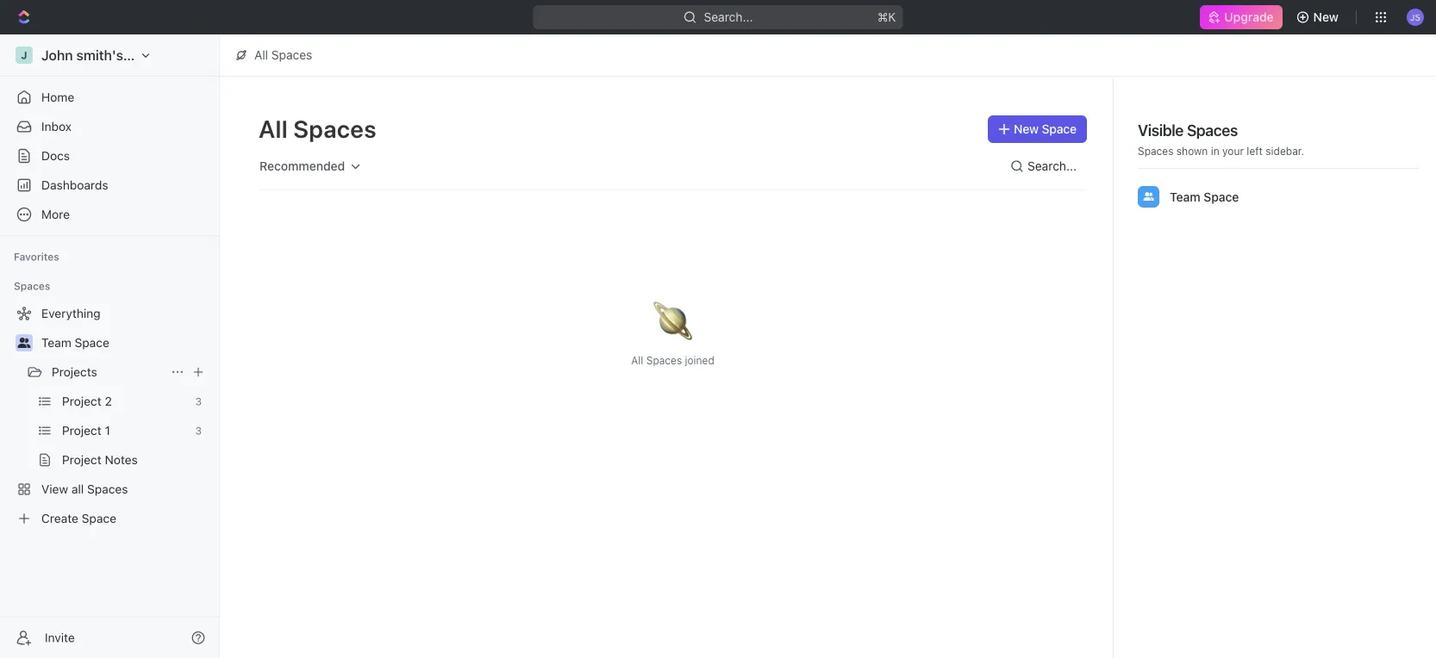 Task type: vqa. For each thing, say whether or not it's contained in the screenshot.
SMITH
no



Task type: describe. For each thing, give the bounding box(es) containing it.
j
[[21, 49, 27, 61]]

visible spaces spaces shown in your left sidebar.
[[1138, 121, 1304, 157]]

favorites button
[[7, 247, 66, 267]]

new space
[[1014, 122, 1077, 136]]

project for project 2
[[62, 394, 102, 409]]

space down everything link
[[75, 336, 109, 350]]

space inside button
[[1042, 122, 1077, 136]]

projects link
[[52, 359, 164, 386]]

view all spaces
[[41, 482, 128, 497]]

1 vertical spatial all spaces
[[259, 114, 377, 143]]

js button
[[1402, 3, 1429, 31]]

workspace
[[127, 47, 198, 63]]

docs link
[[7, 142, 212, 170]]

more
[[41, 207, 70, 222]]

search... button
[[1003, 153, 1087, 180]]

view
[[41, 482, 68, 497]]

smith's
[[76, 47, 123, 63]]

in
[[1211, 145, 1219, 157]]

inbox link
[[7, 113, 212, 141]]

your
[[1222, 145, 1244, 157]]

1 vertical spatial all
[[259, 114, 288, 143]]

project for project 1
[[62, 424, 102, 438]]

2 vertical spatial all
[[631, 354, 643, 366]]

0 vertical spatial all spaces
[[254, 48, 312, 62]]

project 2
[[62, 394, 112, 409]]

recommended button
[[252, 152, 370, 181]]

john smith's workspace, , element
[[16, 47, 33, 64]]

project notes link
[[62, 447, 209, 474]]

user group image
[[18, 338, 31, 348]]

new space button
[[988, 116, 1087, 143]]

⌘k
[[877, 10, 896, 24]]

project for project notes
[[62, 453, 102, 467]]

dashboards
[[41, 178, 108, 192]]

john smith's workspace
[[41, 47, 198, 63]]

user group image
[[1143, 192, 1154, 201]]

new button
[[1289, 3, 1349, 31]]

tree inside sidebar navigation
[[7, 300, 212, 533]]

3 for 1
[[195, 425, 202, 437]]

all
[[71, 482, 84, 497]]

space down 'view all spaces' link
[[82, 512, 116, 526]]

recommended
[[259, 159, 345, 173]]

upgrade link
[[1200, 5, 1282, 29]]

create
[[41, 512, 78, 526]]

3 for 2
[[195, 396, 202, 408]]

notes
[[105, 453, 138, 467]]

everything
[[41, 306, 101, 321]]

left
[[1247, 145, 1263, 157]]

dashboards link
[[7, 172, 212, 199]]

js
[[1410, 12, 1421, 22]]



Task type: locate. For each thing, give the bounding box(es) containing it.
visible
[[1138, 121, 1184, 139]]

3 up project notes 'link'
[[195, 425, 202, 437]]

new
[[1313, 10, 1339, 24], [1014, 122, 1039, 136]]

shown
[[1177, 145, 1208, 157]]

inbox
[[41, 119, 72, 134]]

team right user group icon
[[1170, 190, 1201, 204]]

favorites
[[14, 251, 59, 263]]

1 horizontal spatial new
[[1313, 10, 1339, 24]]

project up view all spaces
[[62, 453, 102, 467]]

new inside new space button
[[1014, 122, 1039, 136]]

team space inside sidebar navigation
[[41, 336, 109, 350]]

all spaces
[[254, 48, 312, 62], [259, 114, 377, 143]]

new for new space
[[1014, 122, 1039, 136]]

1 vertical spatial project
[[62, 424, 102, 438]]

spaces
[[271, 48, 312, 62], [293, 114, 377, 143], [1187, 121, 1238, 139], [1138, 145, 1174, 157], [14, 280, 50, 292], [646, 354, 682, 366], [87, 482, 128, 497]]

new inside new button
[[1313, 10, 1339, 24]]

3
[[195, 396, 202, 408], [195, 425, 202, 437]]

1 vertical spatial 3
[[195, 425, 202, 437]]

0 vertical spatial team space
[[1170, 190, 1239, 204]]

3 project from the top
[[62, 453, 102, 467]]

space up search... button
[[1042, 122, 1077, 136]]

team space
[[1170, 190, 1239, 204], [41, 336, 109, 350]]

1 horizontal spatial team space
[[1170, 190, 1239, 204]]

team space up projects
[[41, 336, 109, 350]]

2
[[105, 394, 112, 409]]

project notes
[[62, 453, 138, 467]]

0 vertical spatial project
[[62, 394, 102, 409]]

create space
[[41, 512, 116, 526]]

search... inside button
[[1028, 159, 1077, 173]]

everything link
[[7, 300, 209, 328]]

1 vertical spatial search...
[[1028, 159, 1077, 173]]

home
[[41, 90, 74, 104]]

search...
[[704, 10, 753, 24], [1028, 159, 1077, 173]]

view all spaces link
[[7, 476, 209, 503]]

0 horizontal spatial team space
[[41, 336, 109, 350]]

1 horizontal spatial search...
[[1028, 159, 1077, 173]]

2 vertical spatial project
[[62, 453, 102, 467]]

project
[[62, 394, 102, 409], [62, 424, 102, 438], [62, 453, 102, 467]]

invite
[[45, 631, 75, 645]]

space down in
[[1204, 190, 1239, 204]]

all spaces joined
[[631, 354, 714, 366]]

2 project from the top
[[62, 424, 102, 438]]

team space link
[[41, 329, 209, 357]]

docs
[[41, 149, 70, 163]]

spaces inside tree
[[87, 482, 128, 497]]

0 vertical spatial 3
[[195, 396, 202, 408]]

tree containing everything
[[7, 300, 212, 533]]

new right upgrade
[[1313, 10, 1339, 24]]

new up search... button
[[1014, 122, 1039, 136]]

1 vertical spatial new
[[1014, 122, 1039, 136]]

0 vertical spatial search...
[[704, 10, 753, 24]]

team right user group image
[[41, 336, 71, 350]]

space
[[1042, 122, 1077, 136], [1204, 190, 1239, 204], [75, 336, 109, 350], [82, 512, 116, 526]]

sidebar.
[[1266, 145, 1304, 157]]

3 right project 2 link
[[195, 396, 202, 408]]

tree
[[7, 300, 212, 533]]

create space link
[[7, 505, 209, 533]]

new for new
[[1313, 10, 1339, 24]]

1 vertical spatial team
[[41, 336, 71, 350]]

team
[[1170, 190, 1201, 204], [41, 336, 71, 350]]

team space down in
[[1170, 190, 1239, 204]]

project left the 1
[[62, 424, 102, 438]]

project 1
[[62, 424, 110, 438]]

0 horizontal spatial new
[[1014, 122, 1039, 136]]

project 2 link
[[62, 388, 188, 416]]

project left 2
[[62, 394, 102, 409]]

1 vertical spatial team space
[[41, 336, 109, 350]]

john
[[41, 47, 73, 63]]

2 3 from the top
[[195, 425, 202, 437]]

1
[[105, 424, 110, 438]]

all
[[254, 48, 268, 62], [259, 114, 288, 143], [631, 354, 643, 366]]

sidebar navigation
[[0, 34, 223, 659]]

0 vertical spatial team
[[1170, 190, 1201, 204]]

1 project from the top
[[62, 394, 102, 409]]

joined
[[685, 354, 714, 366]]

home link
[[7, 84, 212, 111]]

upgrade
[[1224, 10, 1274, 24]]

project 1 link
[[62, 417, 188, 445]]

0 vertical spatial new
[[1313, 10, 1339, 24]]

1 horizontal spatial team
[[1170, 190, 1201, 204]]

projects
[[52, 365, 97, 379]]

0 horizontal spatial search...
[[704, 10, 753, 24]]

more button
[[7, 201, 212, 228]]

0 vertical spatial all
[[254, 48, 268, 62]]

project inside 'link'
[[62, 453, 102, 467]]

0 horizontal spatial team
[[41, 336, 71, 350]]

1 3 from the top
[[195, 396, 202, 408]]

team inside tree
[[41, 336, 71, 350]]



